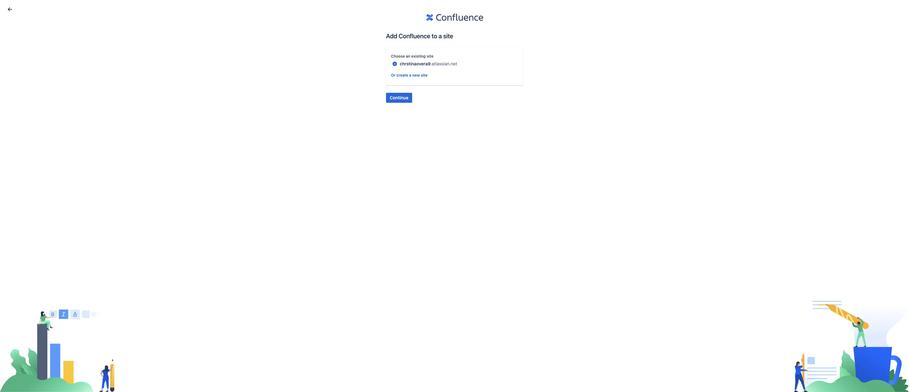 Task type: describe. For each thing, give the bounding box(es) containing it.
account
[[379, 67, 394, 71]]

support
[[436, 67, 451, 71]]

atlassian community button
[[455, 42, 494, 71]]

settings
[[395, 67, 410, 71]]

atlassian support link
[[415, 42, 454, 83]]

licensing
[[506, 71, 523, 76]]

atlassian community link
[[455, 42, 494, 83]]

atlassian support
[[418, 67, 451, 71]]

account settings link
[[375, 42, 414, 83]]

atlassian for atlassian community
[[455, 67, 472, 71]]



Task type: vqa. For each thing, say whether or not it's contained in the screenshot.
Administration button
no



Task type: locate. For each thing, give the bounding box(es) containing it.
atlassian for atlassian support
[[418, 67, 435, 71]]

2 atlassian from the left
[[455, 67, 472, 71]]

community
[[473, 67, 494, 71]]

atlassian left community
[[455, 67, 472, 71]]

self-
[[502, 67, 511, 71]]

atlassian community
[[455, 67, 494, 71]]

banner
[[0, 0, 909, 17]]

0 horizontal spatial atlassian
[[418, 67, 435, 71]]

atlassian
[[418, 67, 435, 71], [455, 67, 472, 71]]

self-managed licensing
[[502, 67, 527, 76]]

account settings
[[379, 67, 410, 71]]

close drawer image
[[6, 6, 14, 13]]

Search field
[[791, 4, 853, 14]]

managed
[[511, 67, 527, 71]]

self-managed licensing link
[[495, 42, 534, 83]]

1 atlassian from the left
[[418, 67, 435, 71]]

atlassian support button
[[415, 42, 454, 71]]

atlassian left support on the top left of the page
[[418, 67, 435, 71]]

1 horizontal spatial atlassian
[[455, 67, 472, 71]]

home element
[[4, 0, 791, 17]]

self-managed licensing button
[[495, 42, 534, 76]]

account settings button
[[375, 42, 414, 71]]



